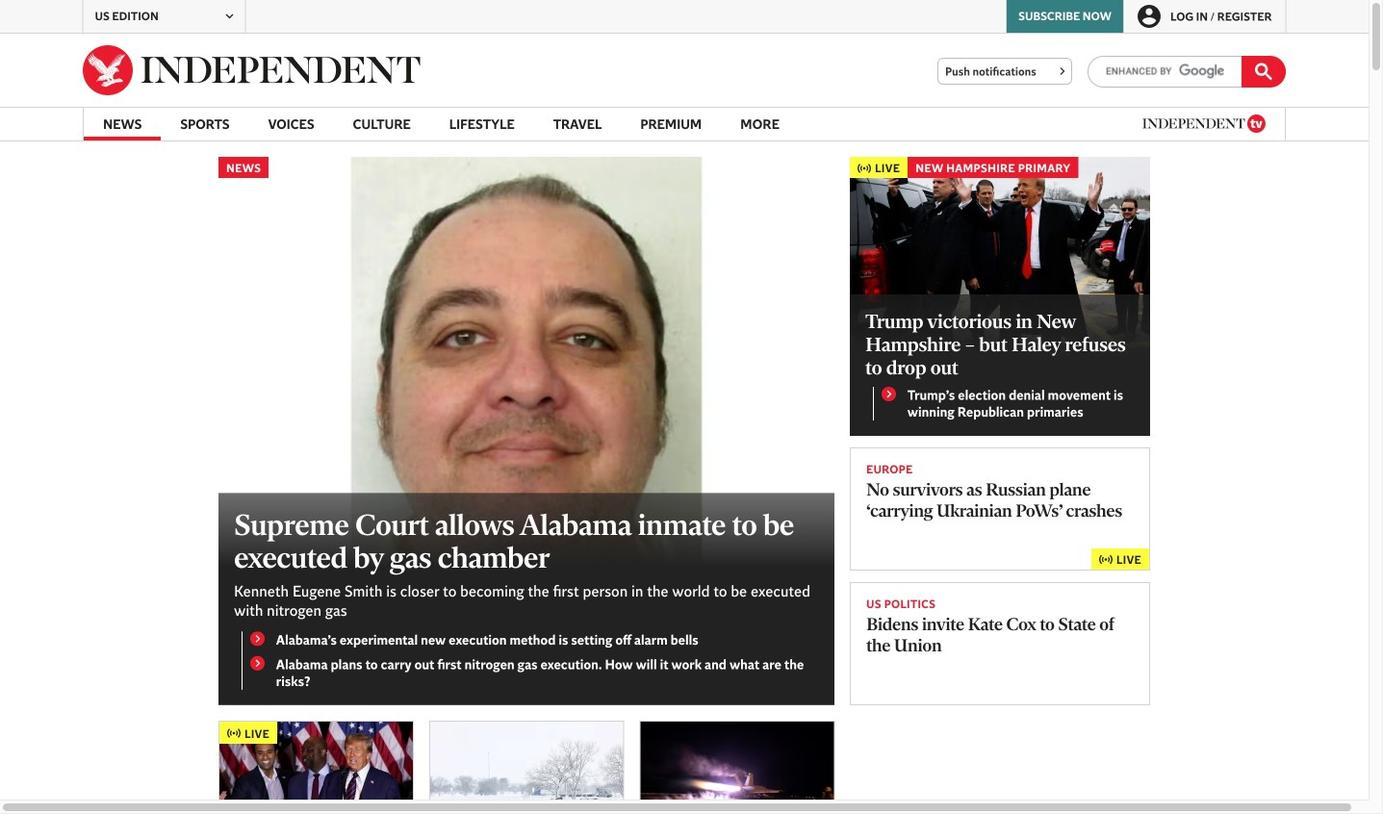 Task type: describe. For each thing, give the bounding box(es) containing it.
republican presidential candidate, former u.s. president donald trump visits a polling site at londonderry high school on primary day, on january 23, 2024 in londonderry, new hampshire image
[[850, 157, 1150, 357]]



Task type: locate. For each thing, give the bounding box(es) containing it.
<p>death penalty alabama nitrogen</p> image
[[218, 157, 835, 568]]

search text field
[[1106, 57, 1233, 86]]

<p> a semi-truck is seen toppled over on the side of a road during a snowstorm on 9th january, 2024 in des moines, iowa</p> image
[[430, 722, 623, 814]]

republican presidential candidate former president donald trump as sen. tim scott, r-s.c., and vivek ramaswamy watch at a primary election night party in nashua, n.h., tuesday, jan. 23, 2024 image
[[219, 722, 413, 814]]

a handout photo made available by the us navy shows an aircraft launching from uss dwight d. eisenhower (cvn 69) during flight operations in response to increased houthi activities in the red sea, 22 january 2024 (issued 23 january 2024). the united states central command (centcom) stated that on the night between 22 and 23 january us forces along with uk armed forces, and with the support from australia, bahrain, canada, and the netherlands, conducted air strikes on eight houthi targets in houthi-controlled areas of yemen as part of ongoing international efforts to respond to increased houthi activities destabilizing the region image
[[641, 722, 834, 814]]



Task type: vqa. For each thing, say whether or not it's contained in the screenshot.
Republican presidential candidate former President Donald Trump as Sen. Tim Scott, R-S.C., and Vivek Ramaswamy watch at a primary election night party in Nashua, N.H., Tuesday, Jan. 23, 2024 image
yes



